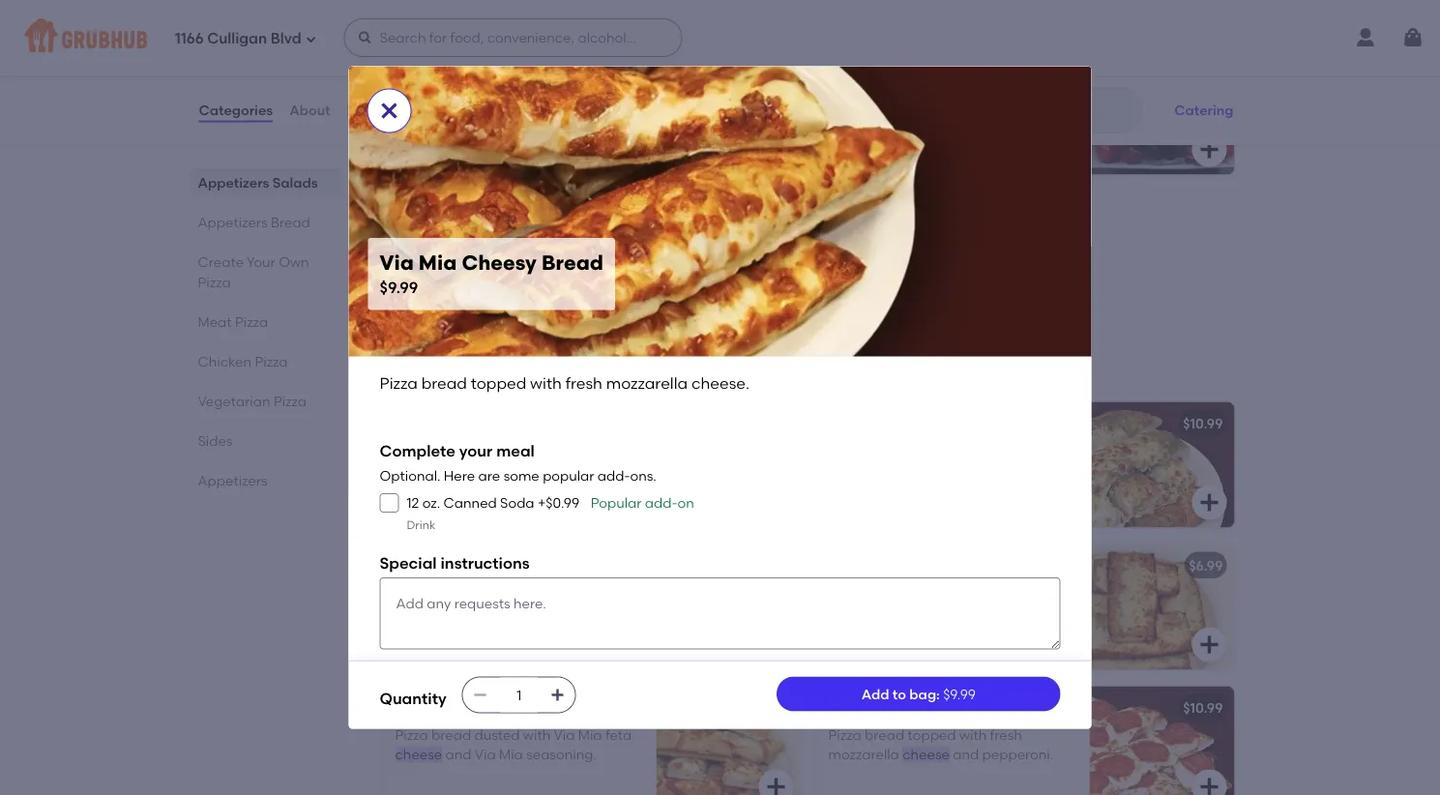 Task type: locate. For each thing, give the bounding box(es) containing it.
mozarella
[[560, 585, 625, 602]]

1/2 loaf french bread. special garlic sauce and via mia spices, topped with mozzarella
[[829, 585, 1064, 641]]

svg image
[[1402, 26, 1425, 49], [358, 30, 373, 45], [765, 138, 788, 162], [1198, 138, 1222, 162], [1198, 491, 1222, 515], [384, 497, 395, 509], [765, 634, 788, 657], [1198, 634, 1222, 657], [473, 688, 488, 703], [1198, 776, 1222, 795]]

2 carrots. from the left
[[949, 129, 999, 145]]

cheese down bread,
[[395, 605, 442, 621]]

2 greek from the top
[[448, 700, 488, 716]]

1 horizontal spatial appetizers bread
[[380, 357, 557, 382]]

vegetarian pizza
[[198, 393, 307, 409]]

create your own pizza tab
[[198, 252, 333, 292]]

1 horizontal spatial ,
[[1003, 90, 1006, 106]]

chicken caesar salad image
[[657, 0, 802, 33]]

topped inside the 1/2 loaf french bread. special garlic sauce and via mia spices, topped with mozzarella
[[1001, 605, 1049, 621]]

lettuce, for lettuce, cherry tomatoes, onion, olives, cucumber, artichoke hearts, carrots, pepperoncini and feta .
[[395, 232, 449, 248]]

, inside , olives, pepperoncini and carrots.
[[442, 109, 446, 126]]

1 vertical spatial feta
[[606, 727, 632, 744]]

cucumber, inside , artichoke hearts, olives, cucumber, pepperoncini and carrots.
[[986, 109, 1056, 126]]

0 vertical spatial sticks
[[462, 558, 502, 574]]

1 carrots. from the left
[[395, 129, 445, 145]]

chicken
[[198, 353, 252, 370]]

add- up popular at the left bottom of page
[[598, 467, 630, 484]]

topped down garlic
[[1001, 605, 1049, 621]]

mozzarella
[[606, 373, 688, 392], [395, 463, 466, 479], [859, 624, 930, 641], [829, 747, 900, 763]]

hearts, inside the lettuce, cherry tomatoes, onion, olives, cucumber, artichoke hearts, carrots, pepperoncini and feta .
[[577, 252, 623, 268]]

cheese
[[395, 109, 442, 126], [469, 463, 517, 479], [395, 605, 442, 621], [395, 747, 442, 763], [903, 747, 950, 763]]

with up meal
[[530, 373, 562, 392]]

with
[[530, 373, 562, 392], [526, 443, 554, 459], [530, 585, 557, 602], [829, 624, 856, 641], [523, 727, 551, 744], [960, 727, 987, 744]]

1 horizontal spatial .
[[517, 463, 520, 479]]

1 horizontal spatial artichoke
[[829, 109, 891, 126]]

lettuce, for lettuce, ham, cucumber, tomatoes, cheese
[[395, 90, 449, 106]]

lettuce, down via mia chef salad
[[395, 90, 449, 106]]

, inside , artichoke hearts, olives, cucumber, pepperoncini and carrots.
[[1003, 90, 1006, 106]]

0 vertical spatial feta
[[569, 271, 595, 288]]

svg image
[[305, 33, 317, 45], [378, 99, 401, 122], [765, 281, 788, 304], [550, 688, 566, 703], [765, 776, 788, 795]]

ham,
[[452, 90, 486, 106]]

appetizers up complete
[[380, 357, 491, 382]]

cucumber, down cherry
[[438, 252, 509, 268]]

0 vertical spatial artichoke
[[829, 109, 891, 126]]

with up seasoning.
[[523, 727, 551, 744]]

0 horizontal spatial ,
[[442, 109, 446, 126]]

. down carrots,
[[442, 291, 446, 307]]

lettuce, inside the lettuce, cherry tomatoes, onion, olives, cucumber, artichoke hearts, carrots, pepperoncini and feta .
[[395, 232, 449, 248]]

cheese down via mia chef salad
[[395, 109, 442, 126]]

0 horizontal spatial artichoke
[[512, 252, 574, 268]]

culligan
[[207, 30, 267, 48]]

2 vertical spatial fresh
[[990, 727, 1023, 744]]

0 vertical spatial cucumber,
[[489, 90, 559, 106]]

pizza down pepperoni
[[829, 727, 862, 744]]

your
[[459, 442, 493, 461]]

artichoke down lettuce, tomatoes,
[[829, 109, 891, 126]]

1 horizontal spatial carrots.
[[949, 129, 999, 145]]

pizza bread dusted with via mia feta cheese and via mia seasoning.
[[395, 727, 632, 763]]

bread down the via mia greek bread
[[432, 727, 471, 744]]

optional.
[[380, 467, 441, 484]]

cheese inside pizza bread, topped with mozarella cheese and sliced jalapeno peppers.
[[395, 605, 442, 621]]

$0.99
[[546, 495, 580, 511]]

artichoke down onion,
[[512, 252, 574, 268]]

add- down ons.
[[645, 495, 678, 511]]

pizza bread, topped with mozarella cheese and sliced jalapeno peppers.
[[395, 585, 635, 621]]

, right search icon
[[1003, 90, 1006, 106]]

0 vertical spatial special
[[380, 553, 437, 572]]

0 horizontal spatial .
[[442, 291, 446, 307]]

carrots. down reviews
[[395, 129, 445, 145]]

1 horizontal spatial special
[[974, 585, 1023, 602]]

bread.
[[928, 585, 971, 602]]

pepperoncini
[[492, 109, 580, 126], [829, 129, 916, 145], [449, 271, 536, 288]]

appetizers salads tab
[[198, 172, 333, 193]]

and
[[583, 109, 609, 126], [920, 129, 946, 145], [540, 271, 566, 288], [446, 605, 472, 621], [872, 605, 898, 621], [446, 747, 472, 763], [953, 747, 979, 763]]

0 horizontal spatial feta
[[569, 271, 595, 288]]

Input item quantity number field
[[498, 678, 541, 713]]

search icon image
[[928, 99, 951, 122]]

vegetarian
[[198, 393, 270, 409]]

cheese down bag:
[[903, 747, 950, 763]]

salad up search icon
[[936, 62, 974, 79]]

1 horizontal spatial pizza bread topped with fresh mozzarella
[[829, 727, 1023, 763]]

bread up the here
[[432, 443, 471, 459]]

sliced
[[475, 605, 513, 621]]

with down sauce
[[829, 624, 856, 641]]

reviews button
[[346, 75, 402, 145]]

french
[[880, 585, 925, 602]]

feta inside pizza bread dusted with via mia feta cheese and via mia seasoning.
[[606, 727, 632, 744]]

$9.99 inside via mia cheesy bread $9.99
[[380, 278, 418, 297]]

1 horizontal spatial olives,
[[449, 109, 489, 126]]

appetizers bread
[[198, 214, 310, 230], [380, 357, 557, 382]]

greek
[[448, 205, 488, 221], [448, 700, 488, 716]]

salad up cherry
[[492, 205, 530, 221]]

cucumber, right search icon
[[986, 109, 1056, 126]]

jalapeno sticks
[[395, 558, 502, 574]]

cheese down "your"
[[469, 463, 517, 479]]

canned
[[444, 495, 497, 511]]

,
[[1003, 90, 1006, 106], [442, 109, 446, 126]]

1 vertical spatial ,
[[442, 109, 446, 126]]

via mia pesto bread image
[[1090, 402, 1235, 528]]

0 horizontal spatial special
[[380, 553, 437, 572]]

and inside , olives, pepperoncini and carrots.
[[583, 109, 609, 126]]

$8.99
[[1189, 62, 1224, 79]]

greek for bread
[[448, 700, 488, 716]]

Special instructions text field
[[380, 578, 1061, 650]]

2 vertical spatial pepperoncini
[[449, 271, 536, 288]]

. down meal
[[517, 463, 520, 479]]

1 vertical spatial special
[[974, 585, 1023, 602]]

1 horizontal spatial sticks
[[900, 700, 940, 716]]

0 vertical spatial pizza bread topped with fresh mozzarella
[[395, 443, 589, 479]]

special instructions
[[380, 553, 530, 572]]

dusted
[[475, 727, 520, 744]]

0 horizontal spatial sticks
[[462, 558, 502, 574]]

1 horizontal spatial feta
[[606, 727, 632, 744]]

reviews
[[347, 102, 401, 118]]

pepperoncini down lettuce, tomatoes,
[[829, 129, 916, 145]]

cheese and pepperoni.
[[903, 747, 1054, 763]]

pizza right meat
[[235, 313, 268, 330]]

, down via mia chef salad
[[442, 109, 446, 126]]

pizza bread topped with fresh mozzarella for cheese and pepperoni.
[[829, 727, 1023, 763]]

carrots. inside , artichoke hearts, olives, cucumber, pepperoncini and carrots.
[[949, 129, 999, 145]]

pepperoncini down cherry
[[449, 271, 536, 288]]

appetizers up create
[[198, 214, 268, 230]]

salad
[[484, 62, 522, 79], [936, 62, 974, 79], [492, 205, 530, 221]]

1 vertical spatial artichoke
[[512, 252, 574, 268]]

some
[[504, 467, 540, 484]]

special down drink
[[380, 553, 437, 572]]

cheesy
[[462, 250, 537, 275]]

lettuce, tomatoes,
[[829, 90, 956, 106]]

1 vertical spatial greek
[[448, 700, 488, 716]]

hearts, down lettuce, tomatoes,
[[894, 109, 939, 126]]

meat pizza tab
[[198, 312, 333, 332]]

$10.99 for pizza bread topped with fresh mozzarella
[[1183, 700, 1224, 716]]

olives, inside , artichoke hearts, olives, cucumber, pepperoncini and carrots.
[[943, 109, 983, 126]]

0 horizontal spatial olives,
[[395, 252, 435, 268]]

chicken pizza tab
[[198, 351, 333, 372]]

lettuce, ham, cucumber, tomatoes, cheese
[[395, 90, 629, 126]]

add to bag: $9.99
[[862, 686, 976, 702]]

garden
[[882, 62, 932, 79]]

0 vertical spatial ,
[[1003, 90, 1006, 106]]

lettuce, inside lettuce, ham, cucumber, tomatoes, cheese
[[395, 90, 449, 106]]

0 horizontal spatial pizza bread topped with fresh mozzarella
[[395, 443, 589, 479]]

vegetarian pizza tab
[[198, 391, 333, 411]]

pizza up sides tab
[[274, 393, 307, 409]]

complete your meal optional. here are some popular add-ons.
[[380, 442, 657, 484]]

bread up own
[[271, 214, 310, 230]]

0 vertical spatial appetizers bread
[[198, 214, 310, 230]]

pizza bread topped with fresh mozzarella cheese.
[[380, 373, 750, 392]]

pizza up optional.
[[395, 443, 428, 459]]

$6.99
[[1189, 558, 1224, 574]]

olives,
[[449, 109, 489, 126], [943, 109, 983, 126], [395, 252, 435, 268]]

carrots.
[[395, 129, 445, 145], [949, 129, 999, 145]]

appetizers up appetizers bread tab
[[198, 174, 269, 191]]

2 horizontal spatial olives,
[[943, 109, 983, 126]]

lettuce, for lettuce, tomatoes,
[[829, 90, 882, 106]]

cheese down quantity
[[395, 747, 442, 763]]

1 vertical spatial hearts,
[[577, 252, 623, 268]]

feta inside the lettuce, cherry tomatoes, onion, olives, cucumber, artichoke hearts, carrots, pepperoncini and feta .
[[569, 271, 595, 288]]

appetizers tab
[[198, 470, 333, 491]]

1 vertical spatial pepperoncini
[[829, 129, 916, 145]]

0 vertical spatial add-
[[598, 467, 630, 484]]

0 vertical spatial pepperoncini
[[492, 109, 580, 126]]

greek up the dusted
[[448, 700, 488, 716]]

pizza down quantity
[[395, 727, 428, 744]]

carrots. down search icon
[[949, 129, 999, 145]]

meal
[[497, 442, 535, 461]]

1 greek from the top
[[448, 205, 488, 221]]

fresh for cheese and pepperoni.
[[990, 727, 1023, 744]]

1 vertical spatial add-
[[645, 495, 678, 511]]

mia down bread.
[[925, 605, 949, 621]]

sticks right add
[[900, 700, 940, 716]]

1 vertical spatial pizza bread topped with fresh mozzarella
[[829, 727, 1023, 763]]

artichoke
[[829, 109, 891, 126], [512, 252, 574, 268]]

pepperoncini down via mia chef salad
[[492, 109, 580, 126]]

lettuce, down via mia garden salad
[[829, 90, 882, 106]]

salad up lettuce, ham, cucumber, tomatoes, cheese
[[484, 62, 522, 79]]

0 horizontal spatial add-
[[598, 467, 630, 484]]

pepperoni sticks image
[[1090, 687, 1235, 795]]

bread inside pizza bread dusted with via mia feta cheese and via mia seasoning.
[[432, 727, 471, 744]]

mozzarella down french
[[859, 624, 930, 641]]

greek up cherry
[[448, 205, 488, 221]]

appetizers
[[198, 174, 269, 191], [198, 214, 268, 230], [380, 357, 491, 382], [198, 472, 268, 489]]

mia up carrots,
[[420, 205, 445, 221]]

$9.99
[[757, 62, 790, 79], [757, 205, 790, 221], [380, 278, 418, 297], [944, 686, 976, 702]]

special
[[380, 553, 437, 572], [974, 585, 1023, 602]]

add-
[[598, 467, 630, 484], [645, 495, 678, 511]]

1 horizontal spatial add-
[[645, 495, 678, 511]]

with up cheese and pepperoni.
[[960, 727, 987, 744]]

with inside pizza bread, topped with mozarella cheese and sliced jalapeno peppers.
[[530, 585, 557, 602]]

$10.99
[[1183, 416, 1224, 432], [750, 700, 790, 716], [1183, 700, 1224, 716]]

1 horizontal spatial hearts,
[[894, 109, 939, 126]]

oz.
[[423, 495, 441, 511]]

0 vertical spatial .
[[442, 291, 446, 307]]

and inside pizza bread, topped with mozarella cheese and sliced jalapeno peppers.
[[446, 605, 472, 621]]

appetizers down sides
[[198, 472, 268, 489]]

mozzarella down pepperoni
[[829, 747, 900, 763]]

1 vertical spatial cucumber,
[[986, 109, 1056, 126]]

fresh
[[566, 373, 603, 392], [557, 443, 589, 459], [990, 727, 1023, 744]]

via mia chef salad
[[395, 62, 522, 79]]

artichoke inside , artichoke hearts, olives, cucumber, pepperoncini and carrots.
[[829, 109, 891, 126]]

pizza down jalapeno
[[395, 585, 428, 602]]

bread down onion,
[[542, 250, 604, 275]]

special up spices,
[[974, 585, 1023, 602]]

0 horizontal spatial carrots.
[[395, 129, 445, 145]]

sticks up bread,
[[462, 558, 502, 574]]

1 vertical spatial fresh
[[557, 443, 589, 459]]

cucumber, up , olives, pepperoncini and carrots.
[[489, 90, 559, 106]]

appetizers bread down appetizers salads
[[198, 214, 310, 230]]

0 vertical spatial hearts,
[[894, 109, 939, 126]]

pizza up complete
[[380, 373, 418, 392]]

0 horizontal spatial appetizers bread
[[198, 214, 310, 230]]

mia up lettuce, tomatoes,
[[854, 62, 879, 79]]

olives, inside the lettuce, cherry tomatoes, onion, olives, cucumber, artichoke hearts, carrots, pepperoncini and feta .
[[395, 252, 435, 268]]

olives, down ham,
[[449, 109, 489, 126]]

appetizers bread up "your"
[[380, 357, 557, 382]]

topped up sliced
[[478, 585, 526, 602]]

pizza down 'meat pizza' tab
[[255, 353, 288, 370]]

salad for via mia greek salad
[[492, 205, 530, 221]]

hearts,
[[894, 109, 939, 126], [577, 252, 623, 268]]

seasoning.
[[526, 747, 597, 763]]

0 vertical spatial fresh
[[566, 373, 603, 392]]

bread
[[271, 214, 310, 230], [542, 250, 604, 275], [495, 357, 557, 382], [492, 700, 532, 716]]

mia down cherry
[[419, 250, 457, 275]]

sides
[[198, 433, 233, 449]]

via
[[395, 62, 417, 79], [829, 62, 851, 79], [395, 205, 417, 221], [380, 250, 414, 275], [901, 605, 922, 621], [395, 700, 417, 716], [554, 727, 575, 744], [475, 747, 496, 763]]

1 vertical spatial sticks
[[900, 700, 940, 716]]

0 horizontal spatial hearts,
[[577, 252, 623, 268]]

olives, up carrots,
[[395, 252, 435, 268]]

mia up seasoning.
[[578, 727, 602, 744]]

1 vertical spatial appetizers bread
[[380, 357, 557, 382]]

0 vertical spatial greek
[[448, 205, 488, 221]]

with up the jalapeno at bottom
[[530, 585, 557, 602]]

pizza down create
[[198, 274, 231, 290]]

hearts, down onion,
[[577, 252, 623, 268]]

2 vertical spatial cucumber,
[[438, 252, 509, 268]]

your
[[247, 254, 276, 270]]

lettuce, up carrots,
[[395, 232, 449, 248]]

olives, down lettuce, tomatoes,
[[943, 109, 983, 126]]



Task type: describe. For each thing, give the bounding box(es) containing it.
appetizers salads
[[198, 174, 318, 191]]

sides tab
[[198, 431, 333, 451]]

carrots. inside , olives, pepperoncini and carrots.
[[395, 129, 445, 145]]

popular
[[591, 495, 642, 511]]

pizza inside tab
[[255, 353, 288, 370]]

bread inside tab
[[271, 214, 310, 230]]

bread inside via mia cheesy bread $9.99
[[542, 250, 604, 275]]

via mia garden salad image
[[1090, 49, 1235, 175]]

. inside the lettuce, cherry tomatoes, onion, olives, cucumber, artichoke hearts, carrots, pepperoncini and feta .
[[442, 291, 446, 307]]

onion,
[[567, 232, 607, 248]]

1 vertical spatial .
[[517, 463, 520, 479]]

pizza bread topped with fresh mozzarella for cheese .
[[395, 443, 589, 479]]

topped up cheese .
[[475, 443, 523, 459]]

Search Via Mia Pizza search field
[[957, 102, 1105, 120]]

salad for via mia garden salad
[[936, 62, 974, 79]]

popular
[[543, 467, 595, 484]]

, artichoke hearts, olives, cucumber, pepperoncini and carrots.
[[829, 90, 1056, 145]]

via inside via mia cheesy bread $9.99
[[380, 250, 414, 275]]

tomatoes, inside the lettuce, cherry tomatoes, onion, olives, cucumber, artichoke hearts, carrots, pepperoncini and feta .
[[497, 232, 564, 248]]

and inside the lettuce, cherry tomatoes, onion, olives, cucumber, artichoke hearts, carrots, pepperoncini and feta .
[[540, 271, 566, 288]]

meat pizza
[[198, 313, 268, 330]]

here
[[444, 467, 475, 484]]

mia left input item quantity number field
[[420, 700, 445, 716]]

via mia cheesy bread $9.99
[[380, 250, 604, 297]]

via mia cheesy bread image
[[657, 402, 802, 528]]

bread up the dusted
[[492, 700, 532, 716]]

on
[[678, 495, 694, 511]]

create your own pizza
[[198, 254, 309, 290]]

$10.99 inside button
[[1183, 416, 1224, 432]]

fresh for cheese .
[[557, 443, 589, 459]]

and inside the 1/2 loaf french bread. special garlic sauce and via mia spices, topped with mozzarella
[[872, 605, 898, 621]]

cherry
[[452, 232, 494, 248]]

cheese inside lettuce, ham, cucumber, tomatoes, cheese
[[395, 109, 442, 126]]

pepperoni.
[[983, 747, 1054, 763]]

$10.99 for pizza bread dusted with via mia feta
[[750, 700, 790, 716]]

lettuce, cherry tomatoes, onion, olives, cucumber, artichoke hearts, carrots, pepperoncini and feta .
[[395, 232, 623, 307]]

about
[[289, 102, 331, 118]]

cheese.
[[692, 373, 750, 392]]

pepperoncini inside , olives, pepperoncini and carrots.
[[492, 109, 580, 126]]

topped down bag:
[[908, 727, 956, 744]]

jalapeno
[[516, 605, 574, 621]]

greek for salad
[[448, 205, 488, 221]]

via mia greek salad
[[395, 205, 530, 221]]

about button
[[289, 75, 331, 145]]

spices,
[[953, 605, 997, 621]]

via mia greek bread
[[395, 700, 532, 716]]

svg image inside main navigation navigation
[[305, 33, 317, 45]]

categories
[[199, 102, 273, 118]]

1/2
[[829, 585, 848, 602]]

to
[[893, 686, 907, 702]]

topped inside pizza bread, topped with mozarella cheese and sliced jalapeno peppers.
[[478, 585, 526, 602]]

add- inside complete your meal optional. here are some popular add-ons.
[[598, 467, 630, 484]]

catering button
[[1166, 89, 1243, 132]]

appetizers bread tab
[[198, 212, 333, 232]]

mia left "chef"
[[420, 62, 445, 79]]

, for carrots.
[[442, 109, 446, 126]]

catering
[[1175, 102, 1234, 118]]

cucumber, inside the lettuce, cherry tomatoes, onion, olives, cucumber, artichoke hearts, carrots, pepperoncini and feta .
[[438, 252, 509, 268]]

bread up meal
[[495, 357, 557, 382]]

1166
[[175, 30, 204, 48]]

artichoke inside the lettuce, cherry tomatoes, onion, olives, cucumber, artichoke hearts, carrots, pepperoncini and feta .
[[512, 252, 574, 268]]

bread,
[[432, 585, 475, 602]]

via mia greek salad image
[[657, 192, 802, 317]]

jalapeno sticks image
[[657, 545, 802, 670]]

12
[[407, 495, 419, 511]]

salads
[[273, 174, 318, 191]]

special inside the 1/2 loaf french bread. special garlic sauce and via mia spices, topped with mozzarella
[[974, 585, 1023, 602]]

mia down the dusted
[[499, 747, 523, 763]]

carrots,
[[395, 271, 446, 288]]

add
[[862, 686, 890, 702]]

chicken pizza
[[198, 353, 288, 370]]

pepperoncini inside the lettuce, cherry tomatoes, onion, olives, cucumber, artichoke hearts, carrots, pepperoncini and feta .
[[449, 271, 536, 288]]

soda
[[500, 495, 535, 511]]

olives, inside , olives, pepperoncini and carrots.
[[449, 109, 489, 126]]

sticks for jalapeno sticks
[[462, 558, 502, 574]]

meat
[[198, 313, 232, 330]]

via mia chef salad image
[[657, 49, 802, 175]]

ons.
[[630, 467, 657, 484]]

$10.99 button
[[817, 402, 1235, 528]]

mozzarella left cheese.
[[606, 373, 688, 392]]

bag:
[[910, 686, 940, 702]]

main navigation navigation
[[0, 0, 1441, 75]]

sticks for pepperoni sticks
[[900, 700, 940, 716]]

pepperoncini inside , artichoke hearts, olives, cucumber, pepperoncini and carrots.
[[829, 129, 916, 145]]

bread down 'pepperoni sticks' on the bottom right of page
[[865, 727, 905, 744]]

bread up complete
[[422, 373, 467, 392]]

quantity
[[380, 689, 447, 708]]

chef
[[448, 62, 480, 79]]

pizza inside pizza bread dusted with via mia feta cheese and via mia seasoning.
[[395, 727, 428, 744]]

complete
[[380, 442, 456, 461]]

tomatoes, inside lettuce, ham, cucumber, tomatoes, cheese
[[562, 90, 629, 106]]

mozzarella inside the 1/2 loaf french bread. special garlic sauce and via mia spices, topped with mozzarella
[[859, 624, 930, 641]]

mozzarella down complete
[[395, 463, 466, 479]]

hearts, inside , artichoke hearts, olives, cucumber, pepperoncini and carrots.
[[894, 109, 939, 126]]

create
[[198, 254, 244, 270]]

mia inside via mia cheesy bread $9.99
[[419, 250, 457, 275]]

12 oz. canned soda + $0.99
[[407, 495, 580, 511]]

, olives, pepperoncini and carrots.
[[395, 109, 609, 145]]

with up some
[[526, 443, 554, 459]]

salad for via mia chef salad
[[484, 62, 522, 79]]

via mia greek bread image
[[657, 687, 802, 795]]

instructions
[[441, 553, 530, 572]]

pizza inside create your own pizza
[[198, 274, 231, 290]]

via mia garden salad
[[829, 62, 974, 79]]

peppers.
[[578, 605, 635, 621]]

pizza inside pizza bread, topped with mozarella cheese and sliced jalapeno peppers.
[[395, 585, 428, 602]]

cheese .
[[469, 463, 520, 479]]

, for cucumber,
[[1003, 90, 1006, 106]]

and inside , artichoke hearts, olives, cucumber, pepperoncini and carrots.
[[920, 129, 946, 145]]

own
[[279, 254, 309, 270]]

popular add-on
[[591, 495, 694, 511]]

blvd
[[271, 30, 301, 48]]

are
[[479, 467, 501, 484]]

cheese inside pizza bread dusted with via mia feta cheese and via mia seasoning.
[[395, 747, 442, 763]]

with inside the 1/2 loaf french bread. special garlic sauce and via mia spices, topped with mozzarella
[[829, 624, 856, 641]]

with inside pizza bread dusted with via mia feta cheese and via mia seasoning.
[[523, 727, 551, 744]]

mia inside the 1/2 loaf french bread. special garlic sauce and via mia spices, topped with mozzarella
[[925, 605, 949, 621]]

categories button
[[198, 75, 274, 145]]

and inside pizza bread dusted with via mia feta cheese and via mia seasoning.
[[446, 747, 472, 763]]

pepperoni
[[829, 700, 897, 716]]

topped up meal
[[471, 373, 527, 392]]

jalapeno
[[395, 558, 459, 574]]

loaf
[[851, 585, 876, 602]]

appetizers bread inside tab
[[198, 214, 310, 230]]

sauce
[[829, 605, 868, 621]]

1166 culligan blvd
[[175, 30, 301, 48]]

pizza inside "tab"
[[274, 393, 307, 409]]

garlic
[[1026, 585, 1064, 602]]

cucumber, inside lettuce, ham, cucumber, tomatoes, cheese
[[489, 90, 559, 106]]

garlic bread image
[[1090, 545, 1235, 670]]

drink
[[407, 518, 436, 532]]

pepperoni sticks
[[829, 700, 940, 716]]

via inside the 1/2 loaf french bread. special garlic sauce and via mia spices, topped with mozzarella
[[901, 605, 922, 621]]

appetizers inside tab
[[198, 214, 268, 230]]

+
[[538, 495, 546, 511]]



Task type: vqa. For each thing, say whether or not it's contained in the screenshot.
mozzarella inside the 1/2 loaf French bread. Special garlic sauce and Via Mia spices, topped with mozzarella
yes



